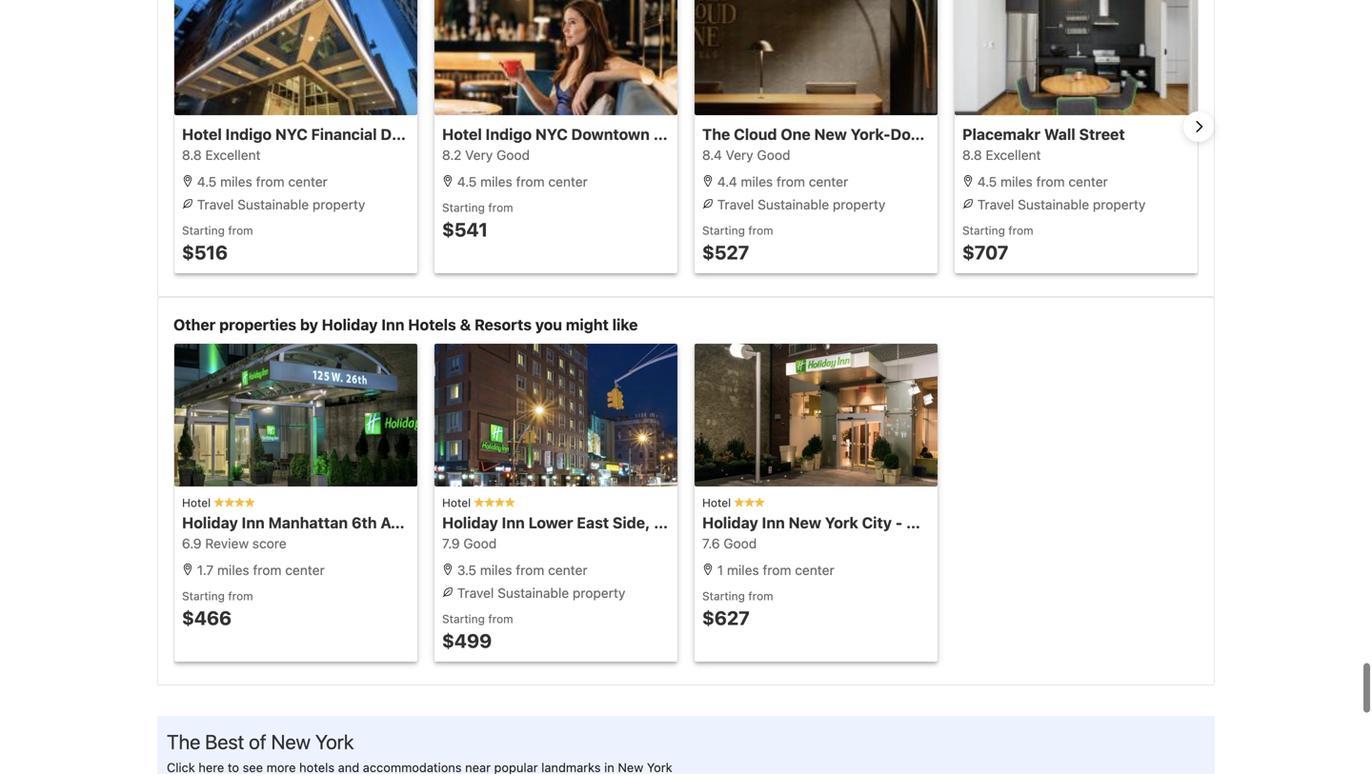 Task type: describe. For each thing, give the bounding box(es) containing it.
the best of new york button
[[157, 717, 1215, 775]]

an inside holiday inn manhattan 6th ave - chelsea, an ihg hotel 6.9 review score
[[490, 514, 508, 532]]

miles down placemakr wall street 8.8 excellent in the right top of the page
[[1001, 174, 1033, 190]]

holiday left hotels
[[322, 316, 378, 334]]

$516
[[182, 241, 228, 263]]

7.9 good
[[442, 536, 497, 552]]

best
[[205, 731, 244, 754]]

starting from $707
[[963, 224, 1034, 263]]

york inside holiday inn new york city - times square, an ihg hotel 7.6 good
[[825, 514, 859, 532]]

you
[[536, 316, 562, 334]]

4.5 for $707
[[978, 174, 997, 190]]

starting from $516
[[182, 224, 253, 263]]

holiday for holiday inn lower east side, an ihg hotel
[[442, 514, 498, 532]]

starting for $627
[[702, 590, 745, 603]]

starting from $627
[[702, 590, 774, 629]]

chelsea,
[[422, 514, 486, 532]]

wall inside placemakr wall street 8.8 excellent
[[1045, 125, 1076, 143]]

of
[[249, 731, 266, 754]]

good inside hotel indigo nyc downtown - wall street, an ihg hotel 8.2 very good
[[497, 147, 530, 163]]

from inside starting from $527
[[749, 224, 774, 237]]

the for the best of new york
[[167, 731, 200, 754]]

east
[[577, 514, 609, 532]]

hotel indigo nyc financial district, an ihg hotel 8.8 excellent
[[182, 125, 537, 163]]

2 4.5 miles from center from the left
[[454, 174, 588, 190]]

8.2 very
[[442, 147, 493, 163]]

an inside holiday inn new york city - times square, an ihg hotel 7.6 good
[[1016, 514, 1034, 532]]

starting from $499
[[442, 613, 513, 652]]

york inside dropdown button
[[315, 731, 354, 754]]

travel sustainable property for $527
[[714, 197, 886, 212]]

the cloud one new york-downtown, by the motel one group 8.4 very good
[[702, 125, 1152, 163]]

6th
[[352, 514, 377, 532]]

miles right "4.4"
[[741, 174, 773, 190]]

holiday inn lower east side, an ihg hotel 7.9 good
[[442, 514, 747, 552]]

manhattan
[[268, 514, 348, 532]]

4.5 for $516
[[197, 174, 217, 190]]

placemakr wall street 8.8 excellent
[[963, 125, 1125, 163]]

- for $627
[[896, 514, 903, 532]]

ihg inside hotel indigo nyc financial district, an ihg hotel 8.8 excellent
[[466, 125, 493, 143]]

sustainable for $516
[[237, 197, 309, 212]]

wall inside hotel indigo nyc downtown - wall street, an ihg hotel 8.2 very good
[[664, 125, 696, 143]]

holiday inn new york city - times square, an ihg hotel 7.6 good
[[702, 514, 1109, 552]]

1.7
[[197, 563, 214, 578]]

starting from $466
[[182, 590, 253, 629]]

nyc for downtown
[[536, 125, 568, 143]]

the best of new york
[[167, 731, 354, 754]]

travel sustainable property for $707
[[974, 197, 1146, 212]]

3 stars image
[[734, 498, 765, 507]]

property for $527
[[833, 197, 886, 212]]

from inside starting from $627
[[749, 590, 774, 603]]

resorts
[[475, 316, 532, 334]]

1 miles from center
[[714, 563, 835, 578]]

new for york-
[[814, 125, 847, 143]]

3.5
[[457, 563, 477, 578]]

1.7 miles from center
[[193, 563, 325, 578]]

starting from $527
[[702, 224, 774, 263]]

placemakr
[[963, 125, 1041, 143]]

starting for $541
[[442, 201, 485, 214]]

holiday for holiday inn manhattan 6th ave - chelsea, an ihg hotel
[[182, 514, 238, 532]]

starting for $499
[[442, 613, 485, 626]]

$541
[[442, 218, 488, 241]]

travel sustainable property for $499
[[454, 586, 626, 601]]

by inside the cloud one new york-downtown, by the motel one group 8.4 very good
[[978, 125, 996, 143]]

ave
[[381, 514, 408, 532]]

nyc for financial
[[275, 125, 308, 143]]

ihg inside hotel indigo nyc downtown - wall street, an ihg hotel 8.2 very good
[[775, 125, 803, 143]]

holiday inn manhattan 6th ave - chelsea, an ihg hotel 6.9 review score
[[182, 514, 583, 552]]

sustainable for $707
[[1018, 197, 1090, 212]]

miles up the starting from $516
[[220, 174, 252, 190]]

starting for $527
[[702, 224, 745, 237]]

4.4 miles from center
[[714, 174, 849, 190]]

4 stars image
[[474, 498, 515, 507]]

hotel inside holiday inn new york city - times square, an ihg hotel 7.6 good
[[1069, 514, 1109, 532]]

hotel indigo nyc downtown - wall street, an ihg hotel 8.2 very good
[[442, 125, 846, 163]]

travel for $707
[[978, 197, 1015, 212]]

hotel inside holiday inn manhattan 6th ave - chelsea, an ihg hotel 6.9 review score
[[543, 514, 583, 532]]

from inside the starting from $541
[[488, 201, 513, 214]]

ihg inside the holiday inn lower east side, an ihg hotel 7.9 good
[[676, 514, 703, 532]]

&
[[460, 316, 471, 334]]

the
[[1000, 125, 1024, 143]]



Task type: locate. For each thing, give the bounding box(es) containing it.
starting inside the starting from $541
[[442, 201, 485, 214]]

1 horizontal spatial the
[[702, 125, 730, 143]]

ihg inside holiday inn manhattan 6th ave - chelsea, an ihg hotel 6.9 review score
[[512, 514, 539, 532]]

travel up the starting from $516
[[197, 197, 234, 212]]

4.5 down the placemakr
[[978, 174, 997, 190]]

- inside holiday inn new york city - times square, an ihg hotel 7.6 good
[[896, 514, 903, 532]]

indigo for downtown
[[486, 125, 532, 143]]

an right side,
[[654, 514, 672, 532]]

0 vertical spatial york
[[825, 514, 859, 532]]

nyc inside hotel indigo nyc downtown - wall street, an ihg hotel 8.2 very good
[[536, 125, 568, 143]]

1 horizontal spatial by
[[978, 125, 996, 143]]

1 8.8 excellent from the left
[[182, 147, 261, 163]]

from inside starting from $499
[[488, 613, 513, 626]]

0 horizontal spatial by
[[300, 316, 318, 334]]

travel sustainable property down 3.5 miles from center
[[454, 586, 626, 601]]

4.5 miles from center up the starting from $516
[[193, 174, 328, 190]]

0 horizontal spatial the
[[167, 731, 200, 754]]

starting inside starting from $466
[[182, 590, 225, 603]]

starting up $707
[[963, 224, 1006, 237]]

square,
[[955, 514, 1013, 532]]

an up 8.2 very in the left top of the page
[[444, 125, 462, 143]]

4.5 miles from center for $707
[[974, 174, 1108, 190]]

3.5 miles from center
[[454, 563, 588, 578]]

travel for $516
[[197, 197, 234, 212]]

1 horizontal spatial 4.5
[[457, 174, 477, 190]]

travel up starting from $707
[[978, 197, 1015, 212]]

2 horizontal spatial -
[[896, 514, 903, 532]]

ihg
[[466, 125, 493, 143], [775, 125, 803, 143], [512, 514, 539, 532], [676, 514, 703, 532], [1038, 514, 1065, 532]]

1 horizontal spatial 4.5 miles from center
[[454, 174, 588, 190]]

an right square,
[[1016, 514, 1034, 532]]

2 8.8 excellent from the left
[[963, 147, 1041, 163]]

0 horizontal spatial 4.5 miles from center
[[193, 174, 328, 190]]

0 horizontal spatial nyc
[[275, 125, 308, 143]]

nyc inside hotel indigo nyc financial district, an ihg hotel 8.8 excellent
[[275, 125, 308, 143]]

sustainable for $499
[[498, 586, 569, 601]]

6.9 review
[[182, 536, 249, 552]]

motel
[[1028, 125, 1069, 143]]

the inside the cloud one new york-downtown, by the motel one group 8.4 very good
[[702, 125, 730, 143]]

0 horizontal spatial 4.5
[[197, 174, 217, 190]]

1 vertical spatial new
[[789, 514, 822, 532]]

0 vertical spatial by
[[978, 125, 996, 143]]

financial
[[311, 125, 377, 143]]

travel sustainable property down "4.4 miles from center"
[[714, 197, 886, 212]]

good inside the cloud one new york-downtown, by the motel one group 8.4 very good
[[757, 147, 791, 163]]

inn inside holiday inn new york city - times square, an ihg hotel 7.6 good
[[762, 514, 785, 532]]

1
[[718, 563, 724, 578]]

york right of
[[315, 731, 354, 754]]

the for the cloud one new york-downtown, by the motel one group 8.4 very good
[[702, 125, 730, 143]]

1 horizontal spatial one
[[1073, 125, 1103, 143]]

from inside the starting from $516
[[228, 224, 253, 237]]

travel sustainable property up the starting from $516
[[193, 197, 365, 212]]

starting up $516
[[182, 224, 225, 237]]

york left city
[[825, 514, 859, 532]]

good
[[497, 147, 530, 163], [757, 147, 791, 163]]

1 horizontal spatial good
[[757, 147, 791, 163]]

new
[[814, 125, 847, 143], [789, 514, 822, 532], [271, 731, 311, 754]]

an right street,
[[754, 125, 772, 143]]

0 horizontal spatial indigo
[[225, 125, 272, 143]]

2 vertical spatial new
[[271, 731, 311, 754]]

1 wall from the left
[[664, 125, 696, 143]]

4.5 miles from center down placemakr wall street 8.8 excellent in the right top of the page
[[974, 174, 1108, 190]]

york-
[[851, 125, 891, 143]]

travel
[[197, 197, 234, 212], [718, 197, 754, 212], [978, 197, 1015, 212], [457, 586, 494, 601]]

from inside starting from $707
[[1009, 224, 1034, 237]]

an inside hotel indigo nyc financial district, an ihg hotel 8.8 excellent
[[444, 125, 462, 143]]

7.6 good
[[702, 536, 757, 552]]

starting for $707
[[963, 224, 1006, 237]]

$707
[[963, 241, 1009, 263]]

might
[[566, 316, 609, 334]]

city
[[862, 514, 892, 532]]

1 vertical spatial by
[[300, 316, 318, 334]]

miles right 1 on the bottom right of the page
[[727, 563, 759, 578]]

by
[[978, 125, 996, 143], [300, 316, 318, 334]]

1 horizontal spatial york
[[825, 514, 859, 532]]

starting up '$527' at right
[[702, 224, 745, 237]]

$527
[[702, 241, 749, 263]]

1 horizontal spatial wall
[[1045, 125, 1076, 143]]

an inside hotel indigo nyc downtown - wall street, an ihg hotel 8.2 very good
[[754, 125, 772, 143]]

0 horizontal spatial one
[[781, 125, 811, 143]]

downtown
[[572, 125, 650, 143]]

travel for $527
[[718, 197, 754, 212]]

holiday up 7.9 good
[[442, 514, 498, 532]]

2 4.5 from the left
[[457, 174, 477, 190]]

1 horizontal spatial -
[[654, 125, 661, 143]]

indigo inside hotel indigo nyc financial district, an ihg hotel 8.8 excellent
[[225, 125, 272, 143]]

8.8 excellent up the starting from $516
[[182, 147, 261, 163]]

0 horizontal spatial wall
[[664, 125, 696, 143]]

other
[[173, 316, 216, 334]]

hotel
[[182, 125, 222, 143], [442, 125, 482, 143], [497, 125, 537, 143], [806, 125, 846, 143], [182, 497, 214, 510], [442, 497, 474, 510], [702, 497, 734, 510], [543, 514, 583, 532], [707, 514, 747, 532], [1069, 514, 1109, 532]]

one right cloud
[[781, 125, 811, 143]]

new inside the cloud one new york-downtown, by the motel one group 8.4 very good
[[814, 125, 847, 143]]

2 horizontal spatial 4.5 miles from center
[[974, 174, 1108, 190]]

center
[[288, 174, 328, 190], [548, 174, 588, 190], [809, 174, 849, 190], [1069, 174, 1108, 190], [285, 563, 325, 578], [548, 563, 588, 578], [795, 563, 835, 578]]

sustainable for $527
[[758, 197, 829, 212]]

sustainable
[[237, 197, 309, 212], [758, 197, 829, 212], [1018, 197, 1090, 212], [498, 586, 569, 601]]

- right downtown
[[654, 125, 661, 143]]

miles right 3.5
[[480, 563, 512, 578]]

an
[[444, 125, 462, 143], [754, 125, 772, 143], [490, 514, 508, 532], [654, 514, 672, 532], [1016, 514, 1034, 532]]

4.5 miles from center up the starting from $541
[[454, 174, 588, 190]]

- for $466
[[411, 514, 418, 532]]

inn
[[381, 316, 405, 334], [242, 514, 265, 532], [502, 514, 525, 532], [762, 514, 785, 532]]

good right 8.2 very in the left top of the page
[[497, 147, 530, 163]]

one
[[781, 125, 811, 143], [1073, 125, 1103, 143]]

8.8 excellent inside placemakr wall street 8.8 excellent
[[963, 147, 1041, 163]]

miles down 8.2 very in the left top of the page
[[480, 174, 513, 190]]

inn left hotels
[[381, 316, 405, 334]]

from
[[256, 174, 285, 190], [516, 174, 545, 190], [777, 174, 805, 190], [1037, 174, 1065, 190], [488, 201, 513, 214], [228, 224, 253, 237], [749, 224, 774, 237], [1009, 224, 1034, 237], [253, 563, 282, 578], [516, 563, 545, 578], [763, 563, 792, 578], [228, 590, 253, 603], [749, 590, 774, 603], [488, 613, 513, 626]]

new up 1 miles from center
[[789, 514, 822, 532]]

by right properties
[[300, 316, 318, 334]]

2 one from the left
[[1073, 125, 1103, 143]]

4.4
[[718, 174, 737, 190]]

1 vertical spatial the
[[167, 731, 200, 754]]

good down cloud
[[757, 147, 791, 163]]

8.4 very
[[702, 147, 754, 163]]

side,
[[613, 514, 650, 532]]

ihg up 8.2 very in the left top of the page
[[466, 125, 493, 143]]

york
[[825, 514, 859, 532], [315, 731, 354, 754]]

inn for holiday inn lower east side, an ihg hotel
[[502, 514, 525, 532]]

- right ave
[[411, 514, 418, 532]]

sustainable up the starting from $516
[[237, 197, 309, 212]]

1 horizontal spatial indigo
[[486, 125, 532, 143]]

starting for $466
[[182, 590, 225, 603]]

inn down "3 stars" image
[[762, 514, 785, 532]]

travel sustainable property down placemakr wall street 8.8 excellent in the right top of the page
[[974, 197, 1146, 212]]

sustainable down "4.4 miles from center"
[[758, 197, 829, 212]]

by left "the"
[[978, 125, 996, 143]]

1 horizontal spatial 8.8 excellent
[[963, 147, 1041, 163]]

region
[[158, 0, 1214, 281]]

hotel inside the holiday inn lower east side, an ihg hotel 7.9 good
[[707, 514, 747, 532]]

new right of
[[271, 731, 311, 754]]

0 horizontal spatial 8.8 excellent
[[182, 147, 261, 163]]

property down group
[[1093, 197, 1146, 212]]

4 stars image
[[214, 498, 255, 507]]

property down hotel indigo nyc financial district, an ihg hotel 8.8 excellent
[[313, 197, 365, 212]]

travel down 3.5
[[457, 586, 494, 601]]

$499
[[442, 630, 492, 652]]

ihg up "4.4 miles from center"
[[775, 125, 803, 143]]

1 4.5 from the left
[[197, 174, 217, 190]]

starting inside starting from $707
[[963, 224, 1006, 237]]

inn for holiday inn new york city - times square, an ihg hotel
[[762, 514, 785, 532]]

starting up $541
[[442, 201, 485, 214]]

miles right "1.7"
[[217, 563, 249, 578]]

2 good from the left
[[757, 147, 791, 163]]

the
[[702, 125, 730, 143], [167, 731, 200, 754]]

holiday
[[322, 316, 378, 334], [182, 514, 238, 532], [442, 514, 498, 532], [702, 514, 758, 532]]

an down 4 stars image
[[490, 514, 508, 532]]

ihg down 4 stars image
[[512, 514, 539, 532]]

the inside dropdown button
[[167, 731, 200, 754]]

holiday up 6.9 review
[[182, 514, 238, 532]]

group
[[1106, 125, 1152, 143]]

starting inside the starting from $516
[[182, 224, 225, 237]]

1 vertical spatial york
[[315, 731, 354, 754]]

new for york
[[271, 731, 311, 754]]

from inside starting from $466
[[228, 590, 253, 603]]

4.5 miles from center for $516
[[193, 174, 328, 190]]

new left york- on the right
[[814, 125, 847, 143]]

4.5 down 8.2 very in the left top of the page
[[457, 174, 477, 190]]

8.8 excellent
[[182, 147, 261, 163], [963, 147, 1041, 163]]

indigo inside hotel indigo nyc downtown - wall street, an ihg hotel 8.2 very good
[[486, 125, 532, 143]]

miles
[[220, 174, 252, 190], [480, 174, 513, 190], [741, 174, 773, 190], [1001, 174, 1033, 190], [217, 563, 249, 578], [480, 563, 512, 578], [727, 563, 759, 578]]

region containing $541
[[158, 0, 1214, 281]]

0 horizontal spatial good
[[497, 147, 530, 163]]

nyc left financial
[[275, 125, 308, 143]]

ihg right square,
[[1038, 514, 1065, 532]]

downtown,
[[891, 125, 974, 143]]

nyc left downtown
[[536, 125, 568, 143]]

4.5 miles from center
[[193, 174, 328, 190], [454, 174, 588, 190], [974, 174, 1108, 190]]

travel for $499
[[457, 586, 494, 601]]

starting from $541
[[442, 201, 513, 241]]

starting up $499
[[442, 613, 485, 626]]

travel sustainable property for $516
[[193, 197, 365, 212]]

property for $499
[[573, 586, 626, 601]]

2 wall from the left
[[1045, 125, 1076, 143]]

wall
[[664, 125, 696, 143], [1045, 125, 1076, 143]]

starting up "$627"
[[702, 590, 745, 603]]

1 one from the left
[[781, 125, 811, 143]]

starting inside starting from $627
[[702, 590, 745, 603]]

an inside the holiday inn lower east side, an ihg hotel 7.9 good
[[654, 514, 672, 532]]

property
[[313, 197, 365, 212], [833, 197, 886, 212], [1093, 197, 1146, 212], [573, 586, 626, 601]]

hotels
[[408, 316, 456, 334]]

new inside holiday inn new york city - times square, an ihg hotel 7.6 good
[[789, 514, 822, 532]]

$627
[[702, 607, 750, 629]]

8.8 excellent down the placemakr
[[963, 147, 1041, 163]]

property down the holiday inn lower east side, an ihg hotel 7.9 good
[[573, 586, 626, 601]]

sustainable down 3.5 miles from center
[[498, 586, 569, 601]]

starting
[[442, 201, 485, 214], [182, 224, 225, 237], [702, 224, 745, 237], [963, 224, 1006, 237], [182, 590, 225, 603], [702, 590, 745, 603], [442, 613, 485, 626]]

cloud
[[734, 125, 777, 143]]

inn inside the holiday inn lower east side, an ihg hotel 7.9 good
[[502, 514, 525, 532]]

sustainable down placemakr wall street 8.8 excellent in the right top of the page
[[1018, 197, 1090, 212]]

ihg inside holiday inn new york city - times square, an ihg hotel 7.6 good
[[1038, 514, 1065, 532]]

- inside holiday inn manhattan 6th ave - chelsea, an ihg hotel 6.9 review score
[[411, 514, 418, 532]]

score
[[252, 536, 287, 552]]

holiday inside the holiday inn lower east side, an ihg hotel 7.9 good
[[442, 514, 498, 532]]

property for $516
[[313, 197, 365, 212]]

starting inside starting from $527
[[702, 224, 745, 237]]

1 horizontal spatial nyc
[[536, 125, 568, 143]]

0 vertical spatial the
[[702, 125, 730, 143]]

starting for $516
[[182, 224, 225, 237]]

indigo
[[225, 125, 272, 143], [486, 125, 532, 143]]

holiday inside holiday inn new york city - times square, an ihg hotel 7.6 good
[[702, 514, 758, 532]]

holiday up 7.6 good
[[702, 514, 758, 532]]

properties
[[219, 316, 296, 334]]

1 indigo from the left
[[225, 125, 272, 143]]

lower
[[529, 514, 573, 532]]

inn down 4 stars image
[[502, 514, 525, 532]]

3 4.5 from the left
[[978, 174, 997, 190]]

0 horizontal spatial -
[[411, 514, 418, 532]]

like
[[613, 316, 638, 334]]

0 vertical spatial new
[[814, 125, 847, 143]]

starting inside starting from $499
[[442, 613, 485, 626]]

- right city
[[896, 514, 903, 532]]

-
[[654, 125, 661, 143], [411, 514, 418, 532], [896, 514, 903, 532]]

0 horizontal spatial york
[[315, 731, 354, 754]]

one right motel
[[1073, 125, 1103, 143]]

8.8 excellent inside hotel indigo nyc financial district, an ihg hotel 8.8 excellent
[[182, 147, 261, 163]]

new inside the best of new york dropdown button
[[271, 731, 311, 754]]

1 4.5 miles from center from the left
[[193, 174, 328, 190]]

the up 8.4 very
[[702, 125, 730, 143]]

holiday for holiday inn new york city - times square, an ihg hotel
[[702, 514, 758, 532]]

wall left street,
[[664, 125, 696, 143]]

inn up score
[[242, 514, 265, 532]]

ihg up 7.6 good
[[676, 514, 703, 532]]

4.5
[[197, 174, 217, 190], [457, 174, 477, 190], [978, 174, 997, 190]]

times
[[907, 514, 951, 532]]

travel down "4.4"
[[718, 197, 754, 212]]

2 indigo from the left
[[486, 125, 532, 143]]

3 4.5 miles from center from the left
[[974, 174, 1108, 190]]

1 nyc from the left
[[275, 125, 308, 143]]

other properties by holiday inn hotels & resorts you might like
[[173, 316, 638, 334]]

nyc
[[275, 125, 308, 143], [536, 125, 568, 143]]

$466
[[182, 607, 232, 629]]

travel sustainable property
[[193, 197, 365, 212], [714, 197, 886, 212], [974, 197, 1146, 212], [454, 586, 626, 601]]

inn for holiday inn manhattan 6th ave - chelsea, an ihg hotel
[[242, 514, 265, 532]]

inn inside holiday inn manhattan 6th ave - chelsea, an ihg hotel 6.9 review score
[[242, 514, 265, 532]]

property for $707
[[1093, 197, 1146, 212]]

1 good from the left
[[497, 147, 530, 163]]

- inside hotel indigo nyc downtown - wall street, an ihg hotel 8.2 very good
[[654, 125, 661, 143]]

street,
[[699, 125, 750, 143]]

2 nyc from the left
[[536, 125, 568, 143]]

indigo for financial
[[225, 125, 272, 143]]

district,
[[381, 125, 440, 143]]

2 horizontal spatial 4.5
[[978, 174, 997, 190]]

wall left 'street'
[[1045, 125, 1076, 143]]

starting up $466
[[182, 590, 225, 603]]

holiday inside holiday inn manhattan 6th ave - chelsea, an ihg hotel 6.9 review score
[[182, 514, 238, 532]]

the left best
[[167, 731, 200, 754]]

property down york- on the right
[[833, 197, 886, 212]]

street
[[1079, 125, 1125, 143]]

4.5 up the starting from $516
[[197, 174, 217, 190]]



Task type: vqa. For each thing, say whether or not it's contained in the screenshot.


